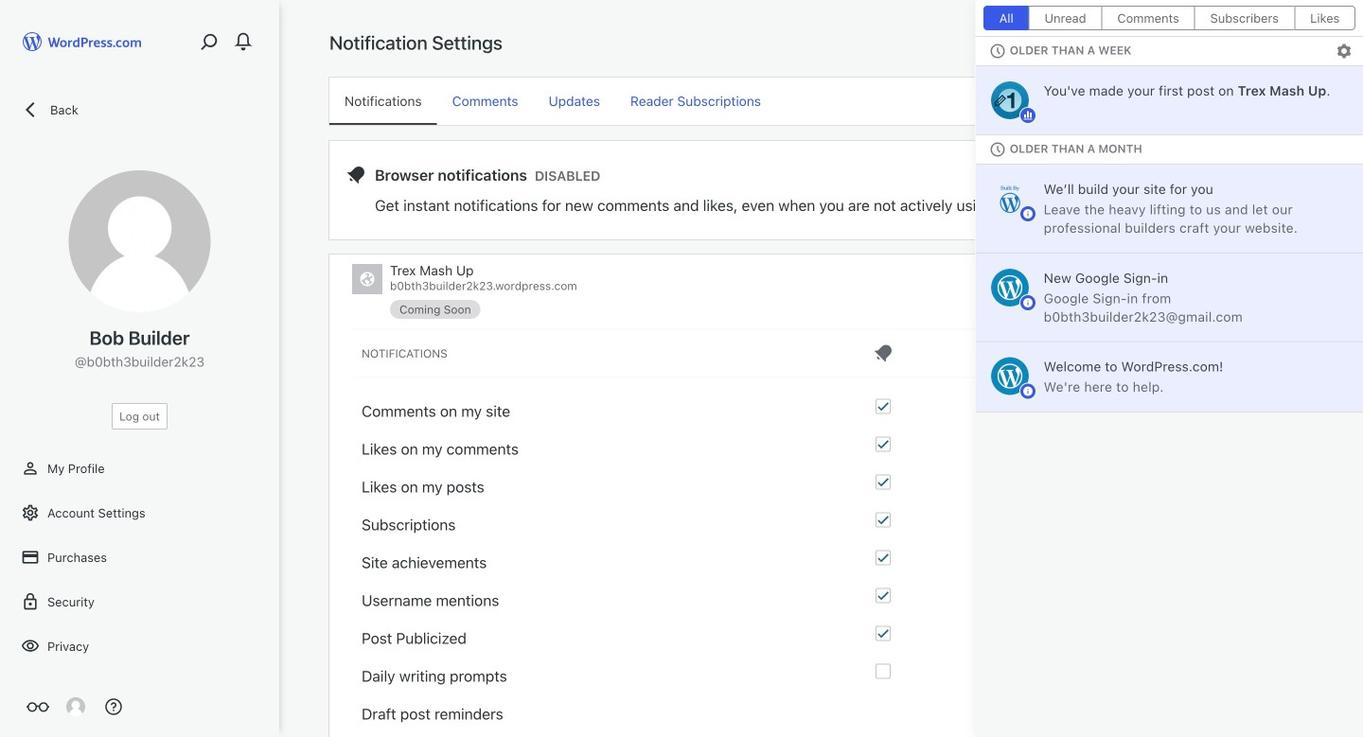 Task type: describe. For each thing, give the bounding box(es) containing it.
settings image
[[21, 504, 40, 523]]

3 tab from the left
[[1102, 6, 1195, 30]]

4 tab from the left
[[1195, 6, 1294, 30]]

reader image
[[27, 696, 49, 719]]

bob builder image
[[66, 698, 85, 717]]

lock image
[[21, 593, 40, 612]]

2 tab from the left
[[1029, 6, 1102, 30]]



Task type: vqa. For each thing, say whether or not it's contained in the screenshot.
first 'PLUGIN ICON' from the left
no



Task type: locate. For each thing, give the bounding box(es) containing it.
1 tab from the left
[[984, 6, 1029, 30]]

None checkbox
[[876, 399, 891, 414], [1146, 399, 1161, 414], [876, 437, 891, 452], [1146, 475, 1161, 490], [876, 513, 891, 528], [1146, 513, 1161, 528], [876, 588, 891, 604], [876, 664, 891, 679], [1146, 664, 1161, 679], [876, 399, 891, 414], [1146, 399, 1161, 414], [876, 437, 891, 452], [1146, 475, 1161, 490], [876, 513, 891, 528], [1146, 513, 1161, 528], [876, 588, 891, 604], [876, 664, 891, 679], [1146, 664, 1161, 679]]

filter notifications tab list
[[976, 0, 1364, 36]]

bob builder image
[[69, 170, 211, 312]]

person image
[[21, 459, 40, 478]]

5 tab from the left
[[1294, 6, 1356, 30]]

open notification settings image
[[1336, 43, 1353, 60]]

menu
[[330, 78, 1314, 125]]

credit_card image
[[21, 548, 40, 567]]

visibility image
[[21, 637, 40, 656]]

tab
[[984, 6, 1029, 30], [1029, 6, 1102, 30], [1102, 6, 1195, 30], [1195, 6, 1294, 30], [1294, 6, 1356, 30]]

None checkbox
[[1146, 437, 1161, 452], [876, 475, 891, 490], [876, 551, 891, 566], [1146, 588, 1161, 604], [876, 626, 891, 642], [1146, 702, 1161, 717], [1146, 437, 1161, 452], [876, 475, 891, 490], [876, 551, 891, 566], [1146, 588, 1161, 604], [876, 626, 891, 642], [1146, 702, 1161, 717]]

main content
[[330, 30, 1314, 738]]



